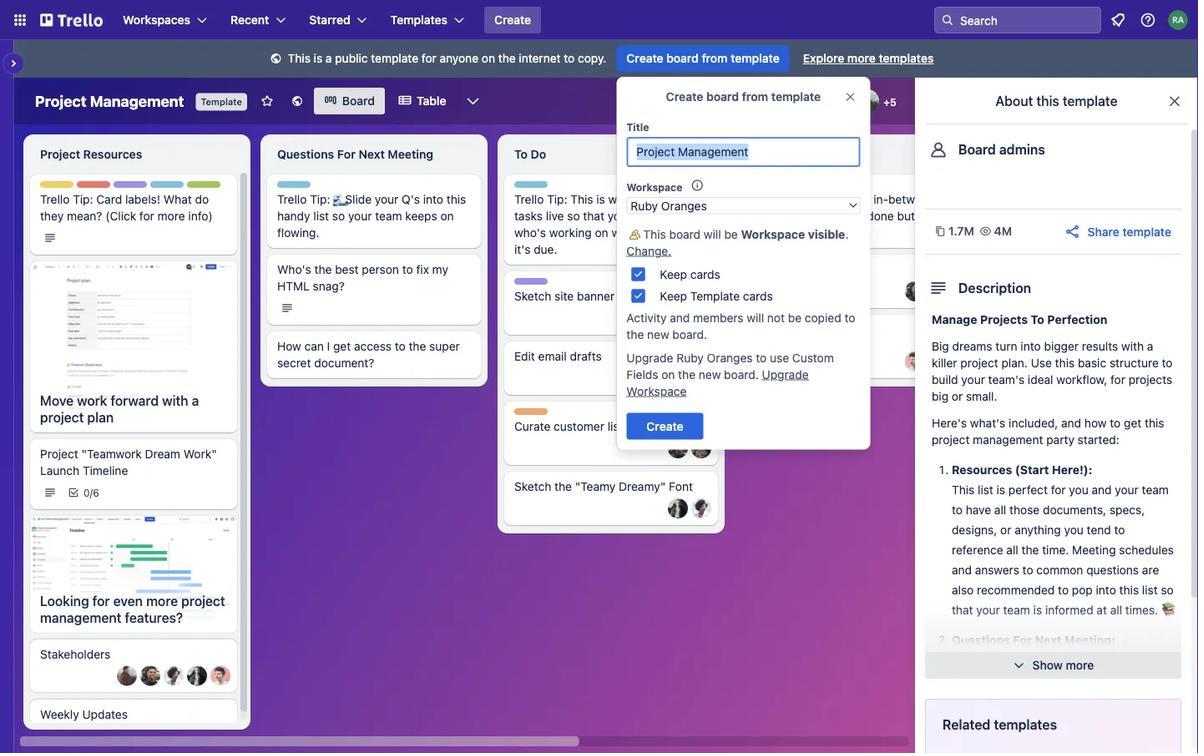Task type: vqa. For each thing, say whether or not it's contained in the screenshot.
the Kanban
no



Task type: locate. For each thing, give the bounding box(es) containing it.
1 vertical spatial a
[[1148, 340, 1154, 353]]

to inside keep cards keep template cards activity and members will not be copied to the new board.
[[845, 311, 856, 325]]

this down shower
[[1128, 694, 1148, 708]]

ideal
[[1028, 373, 1054, 387]]

create board from template link
[[617, 45, 790, 72]]

1 horizontal spatial design
[[515, 279, 548, 291]]

into up use
[[1021, 340, 1042, 353]]

board down the public
[[342, 94, 375, 108]]

2 vertical spatial a
[[192, 393, 199, 409]]

board. up ruby
[[673, 327, 708, 341]]

1 vertical spatial javier (javier85303346) image
[[668, 368, 688, 388]]

0 horizontal spatial color: purple, title: "design team" element
[[114, 181, 176, 194]]

1 horizontal spatial management
[[973, 433, 1044, 447]]

your inside the big dreams turn into bigger results with a killer project plan. use this basic structure to build your team's ideal workflow, for projects big or small.
[[962, 373, 986, 387]]

or right designs, at the bottom right of page
[[1001, 523, 1012, 537]]

trello inside trello tip: card labels! what do they mean? (click for more info)
[[40, 193, 70, 206]]

from left brooke (brooke94205718) image in the right of the page
[[742, 90, 769, 104]]

1 horizontal spatial be
[[788, 311, 802, 325]]

for up the forget
[[1014, 634, 1033, 647]]

what
[[612, 226, 638, 240]]

3 color: sky, title: "trello tip" element from the left
[[515, 181, 560, 194]]

project inside "text field"
[[35, 92, 87, 110]]

0 vertical spatial q's
[[402, 193, 420, 206]]

show
[[1033, 659, 1063, 673]]

use
[[1032, 356, 1053, 370]]

here's
[[932, 416, 968, 430]]

0 horizontal spatial tip
[[180, 182, 195, 194]]

0 vertical spatial to
[[515, 147, 528, 161]]

create inside create board from template link
[[627, 51, 664, 65]]

Title text field
[[627, 137, 861, 167]]

create board from template up filters button
[[627, 51, 780, 65]]

0 vertical spatial for
[[337, 147, 356, 161]]

to left use
[[756, 351, 767, 365]]

1 vertical spatial template
[[691, 289, 740, 303]]

2 color: sky, title: "trello tip" element from the left
[[277, 181, 322, 194]]

design team sketch site banner
[[515, 279, 615, 303]]

design inside 'design team social media assets'
[[752, 322, 785, 334]]

next up the forget
[[1036, 634, 1062, 647]]

1 tip: from the left
[[73, 193, 93, 206]]

how
[[1085, 416, 1107, 430]]

color: purple, title: "design team" element down due.
[[515, 278, 577, 291]]

chris (chris42642663) image
[[813, 89, 836, 113], [692, 368, 712, 388], [668, 439, 688, 459], [140, 666, 160, 686]]

None submit
[[627, 413, 704, 440]]

color: purple, title: "design team" element for social media assets
[[752, 322, 814, 334]]

1 horizontal spatial javier (javier85303346) image
[[856, 89, 880, 113]]

1 vertical spatial sm image
[[627, 226, 644, 243]]

secret
[[277, 356, 311, 370]]

also down the reference
[[952, 584, 974, 597]]

trello for trello tip trello tip: this is where assigned tasks live so that your team can see who's working on what and when it's due.
[[515, 182, 542, 194]]

team right not
[[788, 322, 814, 334]]

trello for trello tip: 💬for those in-between tasks that are almost done but also awaiting one last step.
[[752, 193, 781, 206]]

1 horizontal spatial create
[[627, 51, 664, 65]]

0 vertical spatial sm image
[[268, 51, 285, 68]]

sketch left site
[[515, 289, 552, 303]]

resources (start here!): this list is perfect for you and your team to have all those documents, specs, designs, or anything you tend to reference all the time. meeting schedules and answers to common questions are also recommended to pop into this list so that your team is informed at all times. 📚
[[952, 463, 1175, 617]]

3 tip from the left
[[544, 182, 560, 194]]

to left copy.
[[564, 51, 575, 65]]

0 horizontal spatial for
[[337, 147, 356, 161]]

2 vertical spatial create
[[666, 90, 704, 104]]

0 horizontal spatial also
[[919, 209, 941, 223]]

document?
[[314, 356, 375, 370]]

team's
[[989, 373, 1025, 387]]

that up one
[[784, 209, 805, 223]]

management down looking
[[40, 610, 121, 626]]

sm image up star or unstar board image
[[268, 51, 285, 68]]

in
[[1084, 674, 1094, 688]]

more up of
[[1066, 659, 1095, 673]]

1 sketch from the top
[[515, 289, 552, 303]]

on inside upgrade ruby oranges to use custom fields on the new board.
[[662, 368, 675, 381]]

this up "change." link
[[644, 227, 666, 241]]

tip: up live
[[547, 193, 568, 206]]

meeting down table link at the left top of the page
[[388, 147, 434, 161]]

on up my
[[441, 209, 454, 223]]

card
[[96, 193, 122, 206]]

into inside 'trello tip trello tip: 🌊slide your q's into this handy list so your team keeps on flowing.'
[[423, 193, 444, 206]]

upgrade inside upgrade workspace
[[762, 368, 809, 381]]

to do
[[515, 147, 547, 161]]

this up my
[[447, 193, 466, 206]]

q's inside 'trello tip trello tip: 🌊slide your q's into this handy list so your team keeps on flowing.'
[[402, 193, 420, 206]]

color: sky, title: "trello tip" element
[[150, 181, 195, 194], [277, 181, 322, 194], [515, 181, 560, 194]]

0 vertical spatial templates
[[879, 51, 934, 65]]

weekly
[[40, 708, 79, 722]]

team down the slide
[[1050, 714, 1077, 728]]

curate customer list link
[[515, 419, 708, 435]]

4m
[[995, 224, 1013, 238]]

assets
[[823, 333, 858, 347]]

started:
[[1078, 433, 1120, 447]]

1 horizontal spatial templates
[[994, 717, 1058, 733]]

to right projects
[[1031, 313, 1045, 327]]

this inside 'trello tip trello tip: 🌊slide your q's into this handy list so your team keeps on flowing.'
[[447, 193, 466, 206]]

1 vertical spatial from
[[742, 90, 769, 104]]

for up 🌊slide
[[337, 147, 356, 161]]

this inside the big dreams turn into bigger results with a killer project plan. use this basic structure to build your team's ideal workflow, for projects big or small.
[[1056, 356, 1075, 370]]

search image
[[942, 13, 955, 27]]

1 vertical spatial next
[[1036, 634, 1062, 647]]

1 keep from the top
[[660, 267, 688, 281]]

design team social media assets
[[752, 322, 858, 347]]

project inside project "teamwork dream work" launch timeline
[[40, 447, 78, 461]]

your
[[375, 193, 399, 206], [348, 209, 372, 223], [608, 209, 632, 223], [962, 373, 986, 387], [1116, 483, 1139, 497], [977, 604, 1001, 617], [1056, 694, 1080, 708], [1023, 714, 1047, 728]]

resources up have in the bottom of the page
[[952, 463, 1013, 477]]

the up the snag?
[[315, 263, 332, 277]]

new inside upgrade ruby oranges to use custom fields on the new board.
[[699, 368, 721, 381]]

0 vertical spatial get
[[333, 340, 351, 353]]

keeps inside 'trello tip trello tip: 🌊slide your q's into this handy list so your team keeps on flowing.'
[[405, 209, 438, 223]]

a up work"
[[192, 393, 199, 409]]

design inside design team sketch site banner
[[515, 279, 548, 291]]

upgrade inside upgrade ruby oranges to use custom fields on the new board.
[[627, 351, 674, 365]]

tip: inside 'trello tip trello tip: 🌊slide your q's into this handy list so your team keeps on flowing.'
[[310, 193, 330, 206]]

tip inside 'trello tip trello tip: 🌊slide your q's into this handy list so your team keeps on flowing.'
[[307, 182, 322, 194]]

that up of
[[1055, 654, 1077, 668]]

javier (javier85303346) image
[[856, 89, 880, 113], [668, 368, 688, 388]]

to inside the here's what's included, and how to get this project management party started:
[[1111, 416, 1121, 430]]

also
[[919, 209, 941, 223], [952, 584, 974, 597]]

0 vertical spatial create
[[495, 13, 531, 27]]

cards up not
[[743, 289, 773, 303]]

how
[[277, 340, 301, 353]]

janelle (janelle549) image
[[835, 89, 858, 113], [164, 666, 184, 686]]

more inside the looking for even more project management features?
[[146, 593, 178, 609]]

to inside upgrade ruby oranges to use custom fields on the new board.
[[756, 351, 767, 365]]

color: purple, title: "design team" element down project resources text box on the top
[[114, 181, 176, 194]]

those inside the resources (start here!): this list is perfect for you and your team to have all those documents, specs, designs, or anything you tend to reference all the time. meeting schedules and answers to common questions are also recommended to pop into this list so that your team is informed at all times. 📚
[[1010, 503, 1040, 517]]

are down schedules at bottom
[[1143, 564, 1160, 577]]

board link
[[314, 88, 385, 114]]

with
[[1122, 340, 1145, 353], [162, 393, 188, 409]]

or
[[952, 390, 963, 404], [1001, 523, 1012, 537]]

1 horizontal spatial those
[[1010, 503, 1040, 517]]

1 horizontal spatial tasks
[[752, 209, 780, 223]]

1 horizontal spatial next
[[1036, 634, 1062, 647]]

2 tasks from the left
[[752, 209, 780, 223]]

project for project "teamwork dream work" launch timeline
[[40, 447, 78, 461]]

get inside the here's what's included, and how to get this project management party started:
[[1125, 416, 1142, 430]]

show more
[[1033, 659, 1095, 673]]

you up documents,
[[1070, 483, 1089, 497]]

even
[[113, 593, 143, 609]]

media
[[788, 333, 820, 347]]

0 vertical spatial sketch
[[515, 289, 552, 303]]

next inside text field
[[359, 147, 385, 161]]

tip: inside trello tip trello tip: this is where assigned tasks live so that your team can see who's working on what and when it's due.
[[547, 193, 568, 206]]

this up public image
[[288, 51, 311, 65]]

0 horizontal spatial cards
[[691, 267, 721, 281]]

1 horizontal spatial also
[[952, 584, 974, 597]]

template down explore
[[772, 90, 821, 104]]

structure
[[1110, 356, 1159, 370]]

done
[[867, 209, 895, 223]]

1 horizontal spatial new
[[699, 368, 721, 381]]

templates up 5
[[879, 51, 934, 65]]

curate
[[515, 420, 551, 434]]

design
[[114, 182, 147, 194], [515, 279, 548, 291], [752, 322, 785, 334]]

templates down the slide
[[994, 717, 1058, 733]]

0 vertical spatial with
[[1122, 340, 1145, 353]]

workspace down fields
[[627, 384, 687, 398]]

3 tip: from the left
[[547, 193, 568, 206]]

0 horizontal spatial questions
[[277, 147, 334, 161]]

the inside keep cards keep template cards activity and members will not be copied to the new board.
[[627, 327, 644, 341]]

1 vertical spatial also
[[952, 584, 974, 597]]

that inside trello tip trello tip: this is where assigned tasks live so that your team can see who's working on what and when it's due.
[[583, 209, 605, 223]]

workspace
[[627, 181, 683, 193], [741, 227, 806, 241], [627, 384, 687, 398]]

back to home image
[[40, 7, 103, 33]]

flowing.
[[277, 226, 320, 240], [1132, 714, 1175, 728]]

1 horizontal spatial board
[[959, 142, 997, 157]]

1 tip from the left
[[180, 182, 195, 194]]

next for meeting:
[[1036, 634, 1062, 647]]

1 vertical spatial those
[[1010, 503, 1040, 517]]

more down what on the left of the page
[[158, 209, 185, 223]]

sketch
[[515, 289, 552, 303], [515, 480, 552, 494]]

board inside board link
[[342, 94, 375, 108]]

open information menu image
[[1140, 12, 1157, 28]]

color: red, title: "priority" element
[[77, 181, 112, 194]]

do
[[195, 193, 209, 206]]

1 horizontal spatial color: sky, title: "trello tip" element
[[277, 181, 322, 194]]

super
[[430, 340, 460, 353]]

curate customer list
[[515, 420, 624, 434]]

live
[[546, 209, 564, 223]]

management
[[973, 433, 1044, 447], [40, 610, 121, 626]]

list inside "questions for next meeting: never again forget that important question you thought of in the shower this morning! slide your q's into this handy list so your team keeps on flowing. 🌊"
[[989, 714, 1004, 728]]

1 horizontal spatial from
[[742, 90, 769, 104]]

trello for trello tip halp
[[150, 182, 177, 194]]

can up when
[[665, 209, 685, 223]]

1 horizontal spatial are
[[1143, 564, 1160, 577]]

board down create board from template link
[[707, 90, 739, 104]]

this inside the resources (start here!): this list is perfect for you and your team to have all those documents, specs, designs, or anything you tend to reference all the time. meeting schedules and answers to common questions are also recommended to pop into this list so that your team is informed at all times. 📚
[[952, 483, 975, 497]]

q's down 'in'
[[1083, 694, 1101, 708]]

1 vertical spatial be
[[788, 311, 802, 325]]

change.
[[627, 244, 672, 258]]

tip inside trello tip trello tip: this is where assigned tasks live so that your team can see who's working on what and when it's due.
[[544, 182, 560, 194]]

create
[[495, 13, 531, 27], [627, 51, 664, 65], [666, 90, 704, 104]]

for left anyone
[[422, 51, 437, 65]]

primary element
[[0, 0, 1199, 40]]

this up "times."
[[1120, 584, 1140, 597]]

for
[[337, 147, 356, 161], [1014, 634, 1033, 647]]

team down assigned
[[635, 209, 662, 223]]

customize views image
[[465, 93, 482, 109]]

also inside trello tip: 💬for those in-between tasks that are almost done but also awaiting one last step.
[[919, 209, 941, 223]]

to right how
[[1111, 416, 1121, 430]]

custom
[[793, 351, 834, 365]]

dream
[[145, 447, 180, 461]]

team inside 'trello tip trello tip: 🌊slide your q's into this handy list so your team keeps on flowing.'
[[375, 209, 402, 223]]

0 horizontal spatial from
[[702, 51, 728, 65]]

1 vertical spatial you
[[1065, 523, 1084, 537]]

be right not
[[788, 311, 802, 325]]

team inside "questions for next meeting: never again forget that important question you thought of in the shower this morning! slide your q's into this handy list so your team keeps on flowing. 🌊"
[[1050, 714, 1077, 728]]

questions inside "questions for next meeting: never again forget that important question you thought of in the shower this morning! slide your q's into this handy list so your team keeps on flowing. 🌊"
[[952, 634, 1011, 647]]

0 vertical spatial keep
[[660, 267, 688, 281]]

board. inside keep cards keep template cards activity and members will not be copied to the new board.
[[673, 327, 708, 341]]

0 vertical spatial board
[[667, 51, 699, 65]]

project down move at the left of page
[[40, 410, 84, 426]]

more inside trello tip: card labels! what do they mean? (click for more info)
[[158, 209, 185, 223]]

team up specs,
[[1143, 483, 1170, 497]]

0 horizontal spatial with
[[162, 393, 188, 409]]

1 horizontal spatial will
[[747, 311, 765, 325]]

work"
[[184, 447, 217, 461]]

into inside the resources (start here!): this list is perfect for you and your team to have all those documents, specs, designs, or anything you tend to reference all the time. meeting schedules and answers to common questions are also recommended to pop into this list so that your team is informed at all times. 📚
[[1097, 584, 1117, 597]]

0 notifications image
[[1109, 10, 1129, 30]]

more
[[848, 51, 876, 65], [158, 209, 185, 223], [146, 593, 178, 609], [1066, 659, 1095, 673]]

so up '📚'
[[1162, 584, 1174, 597]]

0 vertical spatial can
[[665, 209, 685, 223]]

0 vertical spatial flowing.
[[277, 226, 320, 240]]

that up working
[[583, 209, 605, 223]]

you down documents,
[[1065, 523, 1084, 537]]

0 vertical spatial will
[[704, 227, 722, 241]]

1 horizontal spatial meeting
[[1073, 543, 1117, 557]]

0 horizontal spatial q's
[[402, 193, 420, 206]]

to inside text box
[[515, 147, 528, 161]]

0 vertical spatial those
[[841, 193, 871, 206]]

trello tip: card labels! what do they mean? (click for more info)
[[40, 193, 213, 223]]

team for sketch
[[551, 279, 577, 291]]

new inside keep cards keep template cards activity and members will not be copied to the new board.
[[648, 327, 670, 341]]

is left perfect
[[997, 483, 1006, 497]]

keep
[[660, 267, 688, 281], [660, 289, 688, 303]]

the down activity
[[627, 327, 644, 341]]

color: sky, title: "trello tip" element for trello tip: this is where assigned tasks live so that your team can see who's working on what and when it's due.
[[515, 181, 560, 194]]

will
[[704, 227, 722, 241], [747, 311, 765, 325]]

upgrade for upgrade workspace
[[762, 368, 809, 381]]

get right i
[[333, 340, 351, 353]]

related
[[943, 717, 991, 733]]

0 horizontal spatial are
[[808, 209, 825, 223]]

also inside the resources (start here!): this list is perfect for you and your team to have all those documents, specs, designs, or anything you tend to reference all the time. meeting schedules and answers to common questions are also recommended to pop into this list so that your team is informed at all times. 📚
[[952, 584, 974, 597]]

1 horizontal spatial resources
[[952, 463, 1013, 477]]

with inside the big dreams turn into bigger results with a killer project plan. use this basic structure to build your team's ideal workflow, for projects big or small.
[[1122, 340, 1145, 353]]

0 horizontal spatial can
[[305, 340, 324, 353]]

2 tip from the left
[[307, 182, 322, 194]]

and inside trello tip trello tip: this is where assigned tasks live so that your team can see who's working on what and when it's due.
[[641, 226, 661, 240]]

template up members at the right top of the page
[[691, 289, 740, 303]]

will inside keep cards keep template cards activity and members will not be copied to the new board.
[[747, 311, 765, 325]]

1 vertical spatial board.
[[724, 368, 759, 381]]

/
[[90, 487, 93, 499]]

on inside trello tip trello tip: this is where assigned tasks live so that your team can see who's working on what and when it's due.
[[595, 226, 609, 240]]

2 tip: from the left
[[310, 193, 330, 206]]

again
[[987, 654, 1017, 668]]

a up structure
[[1148, 340, 1154, 353]]

projects
[[1129, 373, 1173, 387]]

tip: up mean? on the left top
[[73, 193, 93, 206]]

1 vertical spatial team
[[551, 279, 577, 291]]

create board from template up title text box
[[666, 90, 821, 104]]

with right the forward
[[162, 393, 188, 409]]

of
[[1070, 674, 1081, 688]]

to left do
[[515, 147, 528, 161]]

you
[[1070, 483, 1089, 497], [1065, 523, 1084, 537], [1002, 674, 1022, 688]]

explore
[[803, 51, 845, 65]]

0 horizontal spatial next
[[359, 147, 385, 161]]

4 tip: from the left
[[785, 193, 805, 206]]

2 horizontal spatial team
[[788, 322, 814, 334]]

recent button
[[221, 7, 296, 33]]

color: purple, title: "design team" element
[[114, 181, 176, 194], [515, 278, 577, 291], [752, 322, 814, 334]]

workspaces button
[[113, 7, 217, 33]]

here's what's included, and how to get this project management party started:
[[932, 416, 1165, 447]]

trello inside trello tip: 💬for those in-between tasks that are almost done but also awaiting one last step.
[[752, 193, 781, 206]]

access
[[354, 340, 392, 353]]

meeting down tend
[[1073, 543, 1117, 557]]

0 / 6
[[84, 487, 99, 499]]

on right anyone
[[482, 51, 495, 65]]

for for meeting:
[[1014, 634, 1033, 647]]

0 horizontal spatial or
[[952, 390, 963, 404]]

template
[[201, 96, 242, 107], [691, 289, 740, 303]]

templates
[[391, 13, 448, 27]]

color: sky, title: "trello tip" element for trello tip: 🌊slide your q's into this handy list so your team keeps on flowing.
[[277, 181, 322, 194]]

members
[[694, 311, 744, 325]]

0 horizontal spatial board.
[[673, 327, 708, 341]]

this inside this board will be workspace visible . change.
[[644, 227, 666, 241]]

this down bigger
[[1056, 356, 1075, 370]]

the inside "questions for next meeting: never again forget that important question you thought of in the shower this morning! slide your q's into this handy list so your team keeps on flowing. 🌊"
[[1097, 674, 1114, 688]]

that inside trello tip: 💬for those in-between tasks that are almost done but also awaiting one last step.
[[784, 209, 805, 223]]

2 vertical spatial board
[[670, 227, 701, 241]]

upgrade up fields
[[627, 351, 674, 365]]

sm image up "change." link
[[627, 226, 644, 243]]

that inside the resources (start here!): this list is perfect for you and your team to have all those documents, specs, designs, or anything you tend to reference all the time. meeting schedules and answers to common questions are also recommended to pop into this list so that your team is informed at all times. 📚
[[952, 604, 974, 617]]

keeps down 'in'
[[1081, 714, 1113, 728]]

the right 'in'
[[1097, 674, 1114, 688]]

social media assets link
[[752, 332, 946, 348]]

brooke (brooke94205718) image
[[692, 439, 712, 459]]

1 horizontal spatial tip
[[307, 182, 322, 194]]

team left "halp"
[[150, 182, 176, 194]]

1 horizontal spatial keeps
[[1081, 714, 1113, 728]]

0 vertical spatial project
[[35, 92, 87, 110]]

to right access
[[395, 340, 406, 353]]

project for project resources
[[40, 147, 80, 161]]

keeps inside "questions for next meeting: never again forget that important question you thought of in the shower this morning! slide your q's into this handy list so your team keeps on flowing. 🌊"
[[1081, 714, 1113, 728]]

0 horizontal spatial new
[[648, 327, 670, 341]]

the inside the resources (start here!): this list is perfect for you and your team to have all those documents, specs, designs, or anything you tend to reference all the time. meeting schedules and answers to common questions are also recommended to pop into this list so that your team is informed at all times. 📚
[[1022, 543, 1040, 557]]

2 vertical spatial design
[[752, 322, 785, 334]]

javier (javier85303346) image
[[117, 666, 137, 686]]

management inside the looking for even more project management features?
[[40, 610, 121, 626]]

and inside the here's what's included, and how to get this project management party started:
[[1062, 416, 1082, 430]]

weekly updates
[[40, 708, 128, 722]]

upgrade for upgrade ruby oranges to use custom fields on the new board.
[[627, 351, 674, 365]]

be inside keep cards keep template cards activity and members will not be copied to the new board.
[[788, 311, 802, 325]]

1 vertical spatial handy
[[952, 714, 985, 728]]

1 vertical spatial board
[[959, 142, 997, 157]]

sm image
[[268, 51, 285, 68], [627, 226, 644, 243]]

on inside "questions for next meeting: never again forget that important question you thought of in the shower this morning! slide your q's into this handy list so your team keeps on flowing. 🌊"
[[1116, 714, 1129, 728]]

cards up todd (todd05497623) image
[[691, 267, 721, 281]]

for inside trello tip: card labels! what do they mean? (click for more info)
[[139, 209, 154, 223]]

1 horizontal spatial q's
[[1083, 694, 1101, 708]]

those inside trello tip: 💬for those in-between tasks that are almost done but also awaiting one last step.
[[841, 193, 871, 206]]

Questions For Next Meeting text field
[[267, 141, 481, 168]]

from up filters button
[[702, 51, 728, 65]]

resources up priority design team
[[83, 147, 142, 161]]

team inside 'design team social media assets'
[[788, 322, 814, 334]]

looking
[[40, 593, 89, 609]]

board. inside upgrade ruby oranges to use custom fields on the new board.
[[724, 368, 759, 381]]

0 vertical spatial board.
[[673, 327, 708, 341]]

caity (caity) image
[[791, 89, 815, 113]]

from
[[702, 51, 728, 65], [742, 90, 769, 104]]

0 vertical spatial all
[[995, 503, 1007, 517]]

on
[[482, 51, 495, 65], [441, 209, 454, 223], [595, 226, 609, 240], [662, 368, 675, 381], [1116, 714, 1129, 728]]

recommended
[[978, 584, 1055, 597]]

handy
[[277, 209, 310, 223], [952, 714, 985, 728]]

0 vertical spatial upgrade
[[627, 351, 674, 365]]

1 vertical spatial create
[[627, 51, 664, 65]]

share template button
[[1065, 223, 1172, 241]]

1 vertical spatial keep
[[660, 289, 688, 303]]

sketch inside design team sketch site banner
[[515, 289, 552, 303]]

1 vertical spatial to
[[1031, 313, 1045, 327]]

move work forward with a project plan
[[40, 393, 199, 426]]

this right the about
[[1037, 93, 1060, 109]]

is left where
[[597, 193, 606, 206]]

0 horizontal spatial upgrade
[[627, 351, 674, 365]]

1 vertical spatial questions
[[952, 634, 1011, 647]]

team left banner
[[551, 279, 577, 291]]

0 vertical spatial cards
[[691, 267, 721, 281]]

0 vertical spatial janelle (janelle549) image
[[835, 89, 858, 113]]

q's inside "questions for next meeting: never again forget that important question you thought of in the shower this morning! slide your q's into this handy list so your team keeps on flowing. 🌊"
[[1083, 694, 1101, 708]]

1 horizontal spatial color: purple, title: "design team" element
[[515, 278, 577, 291]]

title
[[627, 121, 649, 133]]

📚
[[1162, 604, 1174, 617]]

board inside this board will be workspace visible . change.
[[670, 227, 701, 241]]

management down what's
[[973, 433, 1044, 447]]

1 tasks from the left
[[515, 209, 543, 223]]

to up social media assets link
[[845, 311, 856, 325]]

color: orange, title: "one more step" element
[[515, 409, 548, 415]]

0 vertical spatial template
[[201, 96, 242, 107]]

explore more templates
[[803, 51, 934, 65]]

0 vertical spatial you
[[1070, 483, 1089, 497]]

anything
[[1015, 523, 1062, 537]]

banner
[[577, 289, 615, 303]]

questions up never
[[952, 634, 1011, 647]]

for left even
[[93, 593, 110, 609]]

this up have in the bottom of the page
[[952, 483, 975, 497]]

new down activity
[[648, 327, 670, 341]]

will down "see"
[[704, 227, 722, 241]]

more up "features?"
[[146, 593, 178, 609]]

2 vertical spatial project
[[40, 447, 78, 461]]

assigned
[[645, 193, 693, 206]]

stephen (stephen11674280) image
[[187, 666, 207, 686]]

so inside 'trello tip trello tip: 🌊slide your q's into this handy list so your team keeps on flowing.'
[[332, 209, 345, 223]]

you down again
[[1002, 674, 1022, 688]]

to inside how can i get access to the super secret document?
[[395, 340, 406, 353]]

0 vertical spatial also
[[919, 209, 941, 223]]

tasks inside trello tip trello tip: this is where assigned tasks live so that your team can see who's working on what and when it's due.
[[515, 209, 543, 223]]

project
[[961, 356, 999, 370], [40, 410, 84, 426], [932, 433, 970, 447], [181, 593, 225, 609]]

Search field
[[955, 8, 1101, 33]]

your right 🌊slide
[[375, 193, 399, 206]]

1 vertical spatial are
[[1143, 564, 1160, 577]]

workspace left visible
[[741, 227, 806, 241]]

meeting inside the resources (start here!): this list is perfect for you and your team to have all those documents, specs, designs, or anything you tend to reference all the time. meeting schedules and answers to common questions are also recommended to pop into this list so that your team is informed at all times. 📚
[[1073, 543, 1117, 557]]

flowing. inside "questions for next meeting: never again forget that important question you thought of in the shower this morning! slide your q's into this handy list so your team keeps on flowing. 🌊"
[[1132, 714, 1175, 728]]

to inside who's the best person to fix my html snag?
[[402, 263, 413, 277]]

meeting
[[388, 147, 434, 161], [1073, 543, 1117, 557]]

list
[[314, 209, 329, 223], [608, 420, 624, 434], [978, 483, 994, 497], [1143, 584, 1159, 597], [989, 714, 1004, 728]]

questions inside text field
[[277, 147, 334, 161]]

0 horizontal spatial those
[[841, 193, 871, 206]]

can inside how can i get access to the super secret document?
[[305, 340, 324, 353]]

ruby anderson (rubyanderson7) image
[[1169, 10, 1189, 30]]

1 horizontal spatial template
[[691, 289, 740, 303]]

board up filters button
[[667, 51, 699, 65]]

team inside design team sketch site banner
[[551, 279, 577, 291]]

0 horizontal spatial keeps
[[405, 209, 438, 223]]

color: purple, title: "design team" element for sketch site banner
[[515, 278, 577, 291]]

to left "fix"
[[402, 263, 413, 277]]

schedules
[[1120, 543, 1175, 557]]

flowing. down shower
[[1132, 714, 1175, 728]]

(click
[[105, 209, 136, 223]]

2 vertical spatial workspace
[[627, 384, 687, 398]]

"teamy
[[575, 480, 616, 494]]



Task type: describe. For each thing, give the bounding box(es) containing it.
star or unstar board image
[[261, 94, 274, 108]]

tip for trello tip: this is where assigned tasks live so that your team can see who's working on what and when it's due.
[[544, 182, 560, 194]]

questions for questions for next meeting: never again forget that important question you thought of in the shower this morning! slide your q's into this handy list so your team keeps on flowing. 🌊
[[952, 634, 1011, 647]]

0 vertical spatial workspace
[[627, 181, 683, 193]]

.
[[846, 227, 849, 241]]

site
[[555, 289, 574, 303]]

starred
[[309, 13, 351, 27]]

be inside this board will be workspace visible . change.
[[725, 227, 738, 241]]

who's
[[515, 226, 546, 240]]

handy inside "questions for next meeting: never again forget that important question you thought of in the shower this morning! slide your q's into this handy list so your team keeps on flowing. 🌊"
[[952, 714, 985, 728]]

but
[[898, 209, 916, 223]]

0 vertical spatial javier (javier85303346) image
[[856, 89, 880, 113]]

social
[[752, 333, 784, 347]]

activity
[[627, 311, 667, 325]]

0
[[84, 487, 90, 499]]

on inside 'trello tip trello tip: 🌊slide your q's into this handy list so your team keeps on flowing.'
[[441, 209, 454, 223]]

todd (todd05497623) image
[[692, 308, 712, 328]]

chris (chris42642663) image down explore
[[813, 89, 836, 113]]

reference
[[952, 543, 1004, 557]]

forward
[[111, 393, 159, 409]]

show more button
[[926, 652, 1182, 679]]

to inside the big dreams turn into bigger results with a killer project plan. use this basic structure to build your team's ideal workflow, for projects big or small.
[[1163, 356, 1173, 370]]

questions for next meeting
[[277, 147, 434, 161]]

and down the reference
[[952, 564, 972, 577]]

1 vertical spatial all
[[1007, 543, 1019, 557]]

filters button
[[693, 88, 757, 114]]

ruby
[[677, 351, 704, 365]]

template up filters
[[731, 51, 780, 65]]

2 sketch from the top
[[515, 480, 552, 494]]

trello tip trello tip: 🌊slide your q's into this handy list so your team keeps on flowing.
[[277, 182, 466, 240]]

workspace inside upgrade workspace
[[627, 384, 687, 398]]

todd (todd05497623) image
[[211, 666, 231, 686]]

to right tend
[[1115, 523, 1126, 537]]

html
[[277, 279, 310, 293]]

list inside 'trello tip trello tip: 🌊slide your q's into this handy list so your team keeps on flowing.'
[[314, 209, 329, 223]]

stephen (stephen11674280) image
[[668, 499, 688, 519]]

it's
[[515, 243, 531, 256]]

keep cards keep template cards activity and members will not be copied to the new board.
[[627, 267, 856, 341]]

trello for trello tip trello tip: 🌊slide your q's into this handy list so your team keeps on flowing.
[[277, 182, 304, 194]]

6
[[93, 487, 99, 499]]

is left the public
[[314, 51, 323, 65]]

are inside trello tip: 💬for those in-between tasks that are almost done but also awaiting one last step.
[[808, 209, 825, 223]]

the left internet at the top left of the page
[[499, 51, 516, 65]]

will inside this board will be workspace visible . change.
[[704, 227, 722, 241]]

sketch site banner link
[[515, 288, 708, 305]]

this inside the here's what's included, and how to get this project management party started:
[[1145, 416, 1165, 430]]

dreams
[[953, 340, 993, 353]]

features?
[[125, 610, 183, 626]]

looking for even more project management features?
[[40, 593, 225, 626]]

results
[[1083, 340, 1119, 353]]

meeting:
[[1065, 634, 1116, 647]]

1 vertical spatial create board from template
[[666, 90, 821, 104]]

specs,
[[1110, 503, 1146, 517]]

chris (chris42642663) image down ruby
[[692, 368, 712, 388]]

this down question
[[952, 694, 972, 708]]

starred button
[[299, 7, 377, 33]]

template inside button
[[1123, 225, 1172, 239]]

0 vertical spatial create board from template
[[627, 51, 780, 65]]

handy inside 'trello tip trello tip: 🌊slide your q's into this handy list so your team keeps on flowing.'
[[277, 209, 310, 223]]

party
[[1047, 433, 1075, 447]]

0 vertical spatial a
[[326, 51, 332, 65]]

1 vertical spatial janelle (janelle549) image
[[164, 666, 184, 686]]

a inside the big dreams turn into bigger results with a killer project plan. use this basic structure to build your team's ideal workflow, for projects big or small.
[[1148, 340, 1154, 353]]

meeting inside text field
[[388, 147, 434, 161]]

team for social
[[788, 322, 814, 334]]

big
[[932, 340, 950, 353]]

chris (chris42642663) image left brooke (brooke94205718) icon at bottom right
[[668, 439, 688, 459]]

tasks inside trello tip: 💬for those in-between tasks that are almost done but also awaiting one last step.
[[752, 209, 780, 223]]

1 horizontal spatial to
[[1031, 313, 1045, 327]]

the inside upgrade ruby oranges to use custom fields on the new board.
[[679, 368, 696, 381]]

plan
[[87, 410, 114, 426]]

the inside who's the best person to fix my html snag?
[[315, 263, 332, 277]]

your inside trello tip trello tip: this is where assigned tasks live so that your team can see who's working on what and when it's due.
[[608, 209, 632, 223]]

this inside the resources (start here!): this list is perfect for you and your team to have all those documents, specs, designs, or anything you tend to reference all the time. meeting schedules and answers to common questions are also recommended to pop into this list so that your team is informed at all times. 📚
[[1120, 584, 1140, 597]]

project inside the big dreams turn into bigger results with a killer project plan. use this basic structure to build your team's ideal workflow, for projects big or small.
[[961, 356, 999, 370]]

questions for questions for next meeting
[[277, 147, 334, 161]]

team down recommended
[[1004, 604, 1031, 617]]

are inside the resources (start here!): this list is perfect for you and your team to have all those documents, specs, designs, or anything you tend to reference all the time. meeting schedules and answers to common questions are also recommended to pop into this list so that your team is informed at all times. 📚
[[1143, 564, 1160, 577]]

public
[[335, 51, 368, 65]]

+ 5
[[884, 96, 897, 108]]

your down of
[[1056, 694, 1080, 708]]

tip for trello tip: 🌊slide your q's into this handy list so your team keeps on flowing.
[[307, 182, 322, 194]]

into inside the big dreams turn into bigger results with a killer project plan. use this basic structure to build your team's ideal workflow, for projects big or small.
[[1021, 340, 1042, 353]]

who's the best person to fix my html snag? link
[[277, 261, 471, 295]]

flowing. inside 'trello tip trello tip: 🌊slide your q's into this handy list so your team keeps on flowing.'
[[277, 226, 320, 240]]

Board name text field
[[27, 88, 193, 114]]

change. link
[[627, 244, 672, 258]]

project management
[[35, 92, 184, 110]]

move work forward with a project plan link
[[30, 386, 237, 433]]

admins
[[1000, 142, 1046, 157]]

or inside the big dreams turn into bigger results with a killer project plan. use this basic structure to build your team's ideal workflow, for projects big or small.
[[952, 390, 963, 404]]

and inside keep cards keep template cards activity and members will not be copied to the new board.
[[670, 311, 690, 325]]

trello for trello tip: card labels! what do they mean? (click for more info)
[[40, 193, 70, 206]]

for inside the resources (start here!): this list is perfect for you and your team to have all those documents, specs, designs, or anything you tend to reference all the time. meeting schedules and answers to common questions are also recommended to pop into this list so that your team is informed at all times. 📚
[[1052, 483, 1067, 497]]

so inside "questions for next meeting: never again forget that important question you thought of in the shower this morning! slide your q's into this handy list so your team keeps on flowing. 🌊"
[[1007, 714, 1020, 728]]

between
[[889, 193, 935, 206]]

awaiting
[[752, 226, 796, 240]]

when
[[664, 226, 693, 240]]

customer
[[554, 420, 605, 434]]

big dreams turn into bigger results with a killer project plan. use this basic structure to build your team's ideal workflow, for projects big or small.
[[932, 340, 1173, 404]]

template right the about
[[1063, 93, 1118, 109]]

0 horizontal spatial template
[[201, 96, 242, 107]]

1 vertical spatial board
[[707, 90, 739, 104]]

into inside "questions for next meeting: never again forget that important question you thought of in the shower this morning! slide your q's into this handy list so your team keeps on flowing. 🌊"
[[1104, 694, 1125, 708]]

color: lime, title: "halp" element
[[187, 181, 221, 194]]

"teamwork
[[81, 447, 142, 461]]

design for sketch
[[515, 279, 548, 291]]

sketch the "teamy dreamy" font
[[515, 480, 693, 494]]

design for social
[[752, 322, 785, 334]]

so inside the resources (start here!): this list is perfect for you and your team to have all those documents, specs, designs, or anything you tend to reference all the time. meeting schedules and answers to common questions are also recommended to pop into this list so that your team is informed at all times. 📚
[[1162, 584, 1174, 597]]

a inside "move work forward with a project plan"
[[192, 393, 199, 409]]

2 vertical spatial all
[[1111, 604, 1123, 617]]

basic
[[1079, 356, 1107, 370]]

the left the "teamy
[[555, 480, 572, 494]]

designs,
[[952, 523, 998, 537]]

template right the public
[[371, 51, 419, 65]]

killer
[[932, 356, 958, 370]]

template inside keep cards keep template cards activity and members will not be copied to the new board.
[[691, 289, 740, 303]]

project inside the looking for even more project management features?
[[181, 593, 225, 609]]

trello tip trello tip: this is where assigned tasks live so that your team can see who's working on what and when it's due.
[[515, 182, 707, 256]]

can inside trello tip trello tip: this is where assigned tasks live so that your team can see who's working on what and when it's due.
[[665, 209, 685, 223]]

your down 🌊slide
[[348, 209, 372, 223]]

1 vertical spatial templates
[[994, 717, 1058, 733]]

1 horizontal spatial sm image
[[627, 226, 644, 243]]

upgrade ruby oranges to use custom fields on the new board.
[[627, 351, 834, 381]]

janelle (janelle549) image
[[692, 499, 712, 519]]

0 vertical spatial design
[[114, 182, 147, 194]]

workspace inside this board will be workspace visible . change.
[[741, 227, 806, 241]]

you inside "questions for next meeting: never again forget that important question you thought of in the shower this morning! slide your q's into this handy list so your team keeps on flowing. 🌊"
[[1002, 674, 1022, 688]]

resources inside project resources text box
[[83, 147, 142, 161]]

common
[[1037, 564, 1084, 577]]

for inside the big dreams turn into bigger results with a killer project plan. use this basic structure to build your team's ideal workflow, for projects big or small.
[[1111, 373, 1126, 387]]

stakeholders link
[[40, 646, 227, 663]]

copy.
[[578, 51, 607, 65]]

build
[[932, 373, 959, 387]]

info)
[[188, 209, 213, 223]]

for inside the looking for even more project management features?
[[93, 593, 110, 609]]

and up specs,
[[1092, 483, 1112, 497]]

this inside trello tip trello tip: this is where assigned tasks live so that your team can see who's working on what and when it's due.
[[571, 193, 594, 206]]

small.
[[967, 390, 998, 404]]

tip: inside trello tip: 💬for those in-between tasks that are almost done but also awaiting one last step.
[[785, 193, 805, 206]]

To Do text field
[[505, 141, 718, 168]]

brooke (brooke94205718) image
[[769, 89, 793, 113]]

with inside "move work forward with a project plan"
[[162, 393, 188, 409]]

trello tip: this is where assigned tasks live so that your team can see who's working on what and when it's due. link
[[515, 191, 708, 258]]

public image
[[291, 94, 304, 108]]

big
[[932, 390, 949, 404]]

0 horizontal spatial templates
[[879, 51, 934, 65]]

2 horizontal spatial create
[[666, 90, 704, 104]]

board for board admins
[[959, 142, 997, 157]]

about this template
[[996, 93, 1118, 109]]

email
[[539, 350, 567, 363]]

trello tip: 💬for those in-between tasks that are almost done but also awaiting one last step. link
[[752, 191, 946, 241]]

1 vertical spatial cards
[[743, 289, 773, 303]]

bigger
[[1045, 340, 1079, 353]]

dreamy"
[[619, 480, 666, 494]]

for for meeting
[[337, 147, 356, 161]]

edit email drafts
[[515, 350, 602, 363]]

turn
[[996, 340, 1018, 353]]

what's
[[971, 416, 1006, 430]]

drafts
[[570, 350, 602, 363]]

board admins
[[959, 142, 1046, 157]]

one
[[800, 226, 820, 240]]

templates button
[[381, 7, 475, 33]]

project "teamwork dream work" launch timeline
[[40, 447, 217, 478]]

that inside "questions for next meeting: never again forget that important question you thought of in the shower this morning! slide your q's into this handy list so your team keeps on flowing. 🌊"
[[1055, 654, 1077, 668]]

1 color: sky, title: "trello tip" element from the left
[[150, 181, 195, 194]]

color: yellow, title: "copy request" element
[[40, 181, 74, 188]]

how can i get access to the super secret document?
[[277, 340, 460, 370]]

trello tip: card labels! what do they mean? (click for more info) link
[[40, 191, 227, 225]]

or inside the resources (start here!): this list is perfect for you and your team to have all those documents, specs, designs, or anything you tend to reference all the time. meeting schedules and answers to common questions are also recommended to pop into this list so that your team is informed at all times. 📚
[[1001, 523, 1012, 537]]

the inside how can i get access to the super secret document?
[[409, 340, 426, 353]]

morning!
[[975, 694, 1023, 708]]

project for project management
[[35, 92, 87, 110]]

project inside "move work forward with a project plan"
[[40, 410, 84, 426]]

0 horizontal spatial team
[[150, 182, 176, 194]]

fix
[[416, 263, 429, 277]]

your up specs,
[[1116, 483, 1139, 497]]

board for board
[[342, 94, 375, 108]]

where
[[609, 193, 642, 206]]

0 vertical spatial color: purple, title: "design team" element
[[114, 181, 176, 194]]

5
[[891, 96, 897, 108]]

create inside create button
[[495, 13, 531, 27]]

to up recommended
[[1023, 564, 1034, 577]]

project "teamwork dream work" launch timeline link
[[40, 446, 227, 480]]

resources inside the resources (start here!): this list is perfect for you and your team to have all those documents, specs, designs, or anything you tend to reference all the time. meeting schedules and answers to common questions are also recommended to pop into this list so that your team is informed at all times. 📚
[[952, 463, 1013, 477]]

plan.
[[1002, 356, 1028, 370]]

0 horizontal spatial sm image
[[268, 51, 285, 68]]

they
[[40, 209, 64, 223]]

about
[[996, 93, 1034, 109]]

your down recommended
[[977, 604, 1001, 617]]

informed
[[1046, 604, 1094, 617]]

is inside trello tip trello tip: this is where assigned tasks live so that your team can see who's working on what and when it's due.
[[597, 193, 606, 206]]

so inside trello tip trello tip: this is where assigned tasks live so that your team can see who's working on what and when it's due.
[[568, 209, 580, 223]]

Project Resources text field
[[30, 141, 244, 168]]

chris (chris42642663) image right javier (javier85303346) icon
[[140, 666, 160, 686]]

more right explore
[[848, 51, 876, 65]]

visible
[[808, 227, 846, 241]]

team inside trello tip trello tip: this is where assigned tasks live so that your team can see who's working on what and when it's due.
[[635, 209, 662, 223]]

1 horizontal spatial janelle (janelle549) image
[[835, 89, 858, 113]]

this board will be workspace visible . change.
[[627, 227, 849, 258]]

my
[[433, 263, 449, 277]]

next for meeting
[[359, 147, 385, 161]]

tip: inside trello tip: card labels! what do they mean? (click for more info)
[[73, 193, 93, 206]]

your down the slide
[[1023, 714, 1047, 728]]

1.7m
[[949, 224, 975, 238]]

2 keep from the top
[[660, 289, 688, 303]]

is down recommended
[[1034, 604, 1043, 617]]

0 horizontal spatial javier (javier85303346) image
[[668, 368, 688, 388]]

to left have in the bottom of the page
[[952, 503, 963, 517]]

to left the pop
[[1059, 584, 1069, 597]]

best
[[335, 263, 359, 277]]



